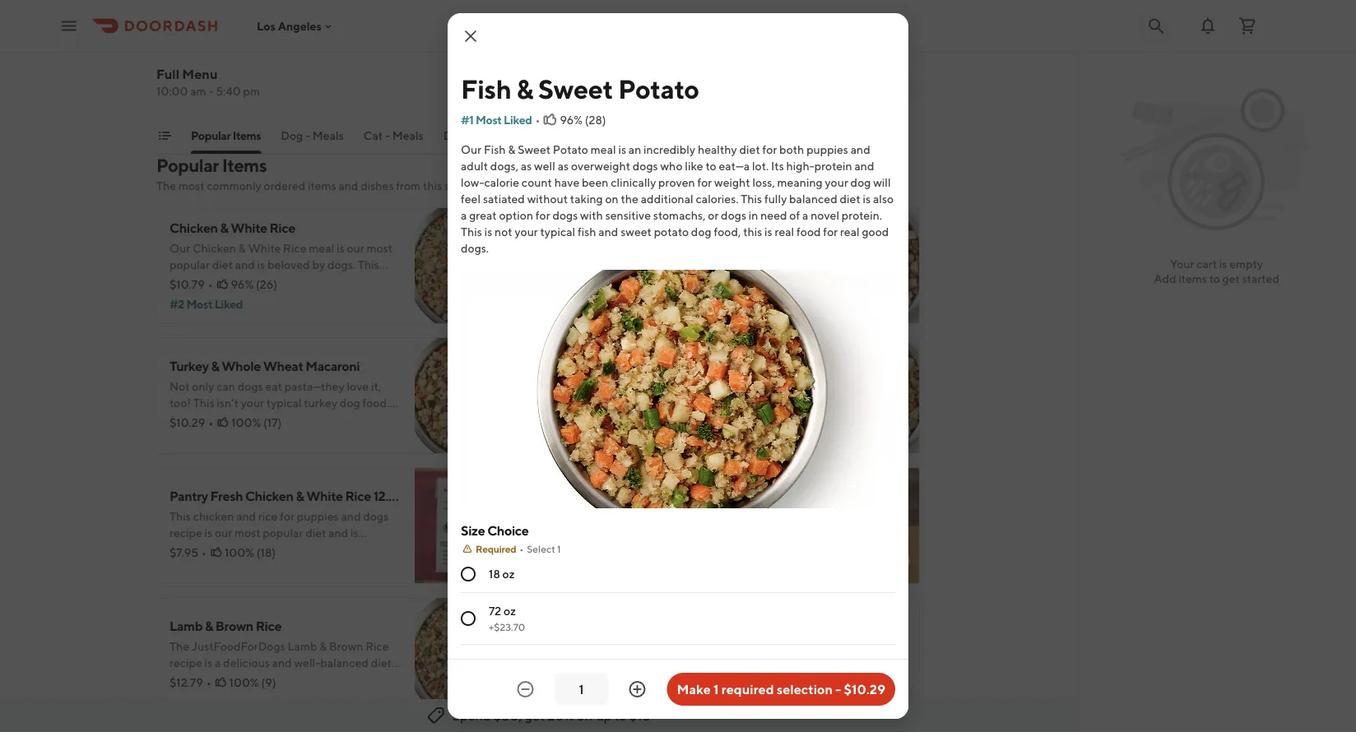Task type: vqa. For each thing, say whether or not it's contained in the screenshot.
add inside the Your cart is empty Add items to get started
yes



Task type: locate. For each thing, give the bounding box(es) containing it.
0 horizontal spatial $7.95
[[170, 546, 198, 560]]

72 oz +$23.70
[[489, 605, 525, 633]]

to down cart
[[1210, 272, 1220, 286]]

0 vertical spatial rice
[[270, 220, 295, 236]]

$10.29
[[558, 408, 594, 421], [170, 416, 205, 430], [844, 682, 886, 698]]

items inside popular items the most commonly ordered items and dishes from this store
[[222, 155, 267, 176]]

chicken & white rice image
[[415, 207, 532, 324]]

items up 'commonly'
[[222, 155, 267, 176]]

fish down snacks
[[484, 143, 506, 156]]

1 horizontal spatial pantry
[[558, 488, 596, 504]]

1 meals from the left
[[313, 129, 344, 142]]

typical
[[540, 225, 575, 239]]

1 horizontal spatial get
[[1223, 272, 1240, 286]]

0 horizontal spatial diet
[[740, 143, 760, 156]]

spend $50, get 20% off up to $15
[[452, 708, 651, 724]]

dog up our
[[443, 129, 465, 142]]

is left also
[[863, 192, 871, 206]]

dog - meals
[[281, 129, 344, 142]]

0 vertical spatial diet
[[740, 143, 760, 156]]

1 vertical spatial 1
[[714, 682, 719, 698]]

2 vertical spatial to
[[614, 708, 627, 724]]

1 vertical spatial this
[[743, 225, 762, 239]]

oz left pantry fresh chicken & white rice 12.5 oz image at left
[[399, 488, 412, 504]]

1 as from the left
[[521, 159, 532, 173]]

2 horizontal spatial $10.29
[[844, 682, 886, 698]]

$10.29 • for turkey
[[170, 416, 213, 430]]

dogs up food,
[[721, 209, 747, 222]]

0 horizontal spatial to
[[614, 708, 627, 724]]

dog
[[851, 176, 871, 189], [691, 225, 712, 239]]

your
[[825, 176, 848, 189], [515, 225, 538, 239]]

your cart is empty add items to get started
[[1154, 257, 1280, 286]]

0 items, open order cart image
[[1238, 16, 1258, 36]]

1 vertical spatial white
[[306, 488, 343, 504]]

2 12.5 from the left
[[758, 488, 781, 504]]

to
[[706, 159, 717, 173], [1210, 272, 1220, 286], [614, 708, 627, 724]]

pantry for pantry fresh beef & russet potato 12.5 oz
[[558, 488, 596, 504]]

1 horizontal spatial #1 most liked
[[558, 428, 629, 441]]

1 vertical spatial sweet
[[518, 143, 551, 156]]

most for fish & sweet potato
[[573, 428, 599, 441]]

select
[[527, 543, 555, 555]]

rice
[[270, 220, 295, 236], [345, 488, 371, 504], [256, 619, 282, 634]]

0 vertical spatial fish
[[461, 73, 511, 104]]

oz right 72
[[504, 605, 516, 618]]

1 horizontal spatial your
[[825, 176, 848, 189]]

size choice group
[[461, 522, 895, 645]]

1 horizontal spatial dog
[[851, 176, 871, 189]]

0 vertical spatial 1
[[557, 543, 561, 555]]

real
[[775, 225, 794, 239], [840, 225, 860, 239]]

meals for dog - meals
[[313, 129, 344, 142]]

also
[[873, 192, 894, 206]]

- right selection
[[836, 682, 841, 698]]

add for chicken & white rice
[[489, 294, 512, 308]]

1 vertical spatial chicken
[[245, 488, 294, 504]]

most inside fish & sweet potato 'dialog'
[[476, 113, 502, 127]]

2 horizontal spatial 96%
[[620, 408, 643, 421]]

0 horizontal spatial 96% (28)
[[560, 113, 606, 127]]

1 vertical spatial 96% (28)
[[620, 408, 666, 421]]

0 vertical spatial dog
[[851, 176, 871, 189]]

1 horizontal spatial 12.5
[[758, 488, 781, 504]]

get down the empty
[[1223, 272, 1240, 286]]

add button for pantry fresh chicken & white rice 12.5 oz
[[479, 548, 522, 575]]

1 horizontal spatial chicken
[[245, 488, 294, 504]]

meal
[[591, 143, 616, 156]]

1 dog from the left
[[281, 129, 303, 142]]

angeles
[[278, 19, 322, 33]]

1 horizontal spatial $7.95
[[558, 676, 587, 690]]

96%
[[560, 113, 583, 127], [231, 278, 254, 291], [620, 408, 643, 421]]

- right the cat
[[385, 129, 390, 142]]

0 horizontal spatial dog
[[691, 225, 712, 239]]

pantry up 'incredibly'
[[645, 129, 680, 142]]

1 inside size choice group
[[557, 543, 561, 555]]

is left not
[[484, 225, 492, 239]]

for down without
[[536, 209, 550, 222]]

as
[[521, 159, 532, 173], [558, 159, 569, 173]]

real down the of
[[775, 225, 794, 239]]

12.5 for potato
[[758, 488, 781, 504]]

the
[[156, 179, 176, 193]]

fish down #3
[[558, 350, 583, 366]]

this up in
[[741, 192, 762, 206]]

1 right select
[[557, 543, 561, 555]]

an
[[629, 143, 641, 156]]

+$23.70
[[489, 621, 525, 633]]

selection
[[777, 682, 833, 698]]

1 vertical spatial beef
[[634, 488, 661, 504]]

1 a from the left
[[461, 209, 467, 222]]

96% inside fish & sweet potato 'dialog'
[[560, 113, 583, 127]]

turkey & whole wheat macaroni
[[170, 358, 360, 374]]

russet
[[598, 220, 638, 236], [674, 488, 714, 504]]

popular inside popular items the most commonly ordered items and dishes from this store
[[156, 155, 219, 176]]

1 vertical spatial your
[[515, 225, 538, 239]]

lamb & brown rice
[[170, 619, 282, 634]]

1 vertical spatial get
[[525, 708, 545, 724]]

popular down am
[[191, 129, 231, 142]]

0 horizontal spatial $10.29
[[170, 416, 205, 430]]

0 horizontal spatial this
[[461, 225, 482, 239]]

dog for dog - pantry fresh
[[614, 129, 636, 142]]

not
[[495, 225, 512, 239]]

0 vertical spatial sweet
[[538, 73, 613, 104]]

retail
[[563, 129, 594, 142]]

fish & sweet potato down the #3 most liked
[[558, 350, 674, 366]]

to for your cart is empty add items to get started
[[1210, 272, 1220, 286]]

novel
[[811, 209, 840, 222]]

dog inside "button"
[[531, 129, 554, 142]]

100% left (9)
[[229, 676, 259, 690]]

fish
[[578, 225, 596, 239]]

macaroni
[[306, 358, 360, 374]]

dog for dog - snacks
[[443, 129, 465, 142]]

is left an
[[618, 143, 626, 156]]

items inside popular items the most commonly ordered items and dishes from this store
[[308, 179, 336, 193]]

1 inside button
[[714, 682, 719, 698]]

2 real from the left
[[840, 225, 860, 239]]

0 horizontal spatial meals
[[313, 129, 344, 142]]

am
[[190, 84, 206, 98]]

0 horizontal spatial a
[[461, 209, 467, 222]]

1 horizontal spatial russet
[[674, 488, 714, 504]]

0 horizontal spatial $10.29 •
[[170, 416, 213, 430]]

0 horizontal spatial real
[[775, 225, 794, 239]]

2 as from the left
[[558, 159, 569, 173]]

100% for chicken
[[225, 546, 254, 560]]

meals right the cat
[[392, 129, 424, 142]]

diet up protein.
[[840, 192, 861, 206]]

0 horizontal spatial white
[[231, 220, 267, 236]]

• select 1
[[520, 543, 561, 555]]

- for dog - snacks
[[468, 129, 473, 142]]

add
[[1154, 272, 1177, 286], [489, 294, 512, 308], [878, 294, 900, 308], [878, 424, 900, 438], [489, 554, 512, 568], [878, 684, 900, 698]]

calories.
[[696, 192, 739, 206]]

dog up well
[[531, 129, 554, 142]]

liked for beef & russet potato
[[603, 298, 631, 311]]

1 real from the left
[[775, 225, 794, 239]]

0 horizontal spatial your
[[515, 225, 538, 239]]

Item Search search field
[[683, 77, 907, 95]]

chicken
[[170, 220, 218, 236], [245, 488, 294, 504]]

- up an
[[638, 129, 643, 142]]

fresh
[[682, 129, 712, 142], [210, 488, 243, 504], [599, 488, 631, 504]]

100%
[[616, 278, 645, 291], [231, 416, 261, 430], [225, 546, 254, 560], [229, 676, 259, 690]]

oz inside 72 oz +$23.70
[[504, 605, 516, 618]]

sweet inside our fish & sweet potato meal is an incredibly healthy diet for both puppies and adult dogs, as well as overweight dogs who like to eat—a lot. its high-protein and low-calorie count have been clinically proven for weight loss, meaning your dog will feel satiated without taking on the additional calories. this fully balanced diet is also a great option for dogs with sensitive stomachs, or dogs in need of a novel protein. this is not your typical fish and sweet potato dog food, this is real food for real good dogs.
[[518, 143, 551, 156]]

dog left will
[[851, 176, 871, 189]]

turkey & whole wheat macaroni image
[[415, 337, 532, 454]]

make
[[677, 682, 711, 698]]

dog - snacks button
[[443, 128, 512, 154]]

dog up an
[[614, 129, 636, 142]]

12.5
[[373, 488, 396, 504], [758, 488, 781, 504]]

both
[[780, 143, 804, 156]]

sweet up retail
[[538, 73, 613, 104]]

meals inside dog - meals button
[[313, 129, 344, 142]]

protein
[[815, 159, 852, 173]]

is right cart
[[1220, 257, 1228, 271]]

1 right make
[[714, 682, 719, 698]]

1 horizontal spatial to
[[706, 159, 717, 173]]

white
[[231, 220, 267, 236], [306, 488, 343, 504]]

100% left (18)
[[225, 546, 254, 560]]

5:40
[[216, 84, 241, 98]]

100% left (17)
[[231, 416, 261, 430]]

- right am
[[209, 84, 214, 98]]

as left well
[[521, 159, 532, 173]]

and up will
[[855, 159, 874, 173]]

0 horizontal spatial this
[[423, 179, 442, 193]]

fish & sweet potato inside fish & sweet potato 'dialog'
[[461, 73, 699, 104]]

1 vertical spatial popular
[[156, 155, 219, 176]]

1 horizontal spatial (28)
[[645, 408, 666, 421]]

#1 most liked inside fish & sweet potato 'dialog'
[[461, 113, 532, 127]]

1 horizontal spatial as
[[558, 159, 569, 173]]

1 horizontal spatial #1
[[558, 428, 571, 441]]

dog inside 'button'
[[443, 129, 465, 142]]

store
[[444, 179, 471, 193]]

items right ordered on the left
[[308, 179, 336, 193]]

popular up most on the left of the page
[[156, 155, 219, 176]]

great
[[469, 209, 497, 222]]

fish up snacks
[[461, 73, 511, 104]]

1 vertical spatial (28)
[[645, 408, 666, 421]]

0 horizontal spatial 1
[[557, 543, 561, 555]]

potato
[[654, 225, 689, 239]]

and inside popular items the most commonly ordered items and dishes from this store
[[339, 179, 358, 193]]

0 horizontal spatial as
[[521, 159, 532, 173]]

and up protein
[[851, 143, 871, 156]]

1 horizontal spatial 1
[[714, 682, 719, 698]]

- for dog - pantry fresh
[[638, 129, 643, 142]]

1 horizontal spatial fresh
[[599, 488, 631, 504]]

empty
[[1230, 257, 1263, 271]]

add button for beef & russet potato
[[868, 288, 910, 314]]

1 vertical spatial items
[[222, 155, 267, 176]]

real down protein.
[[840, 225, 860, 239]]

- inside 'button'
[[468, 129, 473, 142]]

and right "fish"
[[599, 225, 618, 239]]

most
[[179, 179, 204, 193]]

2 horizontal spatial pantry
[[645, 129, 680, 142]]

pantry fresh lamb & brown rice 12.5 oz image
[[415, 728, 532, 733]]

0 vertical spatial $7.95
[[170, 546, 198, 560]]

to right the like
[[706, 159, 717, 173]]

sweet down the #3 most liked
[[595, 350, 632, 366]]

without
[[527, 192, 568, 206]]

popular for popular items the most commonly ordered items and dishes from this store
[[156, 155, 219, 176]]

2 meals from the left
[[392, 129, 424, 142]]

•
[[535, 113, 540, 127], [208, 278, 213, 291], [593, 278, 598, 291], [597, 408, 602, 421], [208, 416, 213, 430], [520, 543, 524, 555], [202, 546, 207, 560], [206, 676, 211, 690]]

100% left the (24)
[[616, 278, 645, 291]]

potato inside our fish & sweet potato meal is an incredibly healthy diet for both puppies and adult dogs, as well as overweight dogs who like to eat—a lot. its high-protein and low-calorie count have been clinically proven for weight loss, meaning your dog will feel satiated without taking on the additional calories. this fully balanced diet is also a great option for dogs with sensitive stomachs, or dogs in need of a novel protein. this is not your typical fish and sweet potato dog food, this is real food for real good dogs.
[[553, 143, 588, 156]]

your down protein
[[825, 176, 848, 189]]

$10.29 for turkey
[[170, 416, 205, 430]]

3 dog from the left
[[531, 129, 554, 142]]

1 horizontal spatial items
[[1179, 272, 1207, 286]]

0 horizontal spatial russet
[[598, 220, 638, 236]]

2 horizontal spatial fresh
[[682, 129, 712, 142]]

items down pm
[[233, 129, 261, 142]]

pantry inside button
[[645, 129, 680, 142]]

18 oz radio
[[461, 567, 476, 582]]

100% for whole
[[231, 416, 261, 430]]

dogs down an
[[633, 159, 658, 173]]

oz
[[399, 488, 412, 504], [783, 488, 797, 504], [503, 568, 515, 581], [504, 605, 516, 618]]

pantry up $7.95 •
[[170, 488, 208, 504]]

1 vertical spatial rice
[[345, 488, 371, 504]]

$7.95 up 20%
[[558, 676, 587, 690]]

dogs up typical
[[553, 209, 578, 222]]

$7.95 left 100% (18)
[[170, 546, 198, 560]]

meals inside cat - meals button
[[392, 129, 424, 142]]

$11.79
[[558, 278, 589, 291]]

1 vertical spatial $7.95
[[558, 676, 587, 690]]

fresh for pantry fresh beef & russet potato 12.5 oz
[[599, 488, 631, 504]]

this right from
[[423, 179, 442, 193]]

chicken up (18)
[[245, 488, 294, 504]]

1 vertical spatial fish
[[484, 143, 506, 156]]

as up have
[[558, 159, 569, 173]]

2 vertical spatial 96%
[[620, 408, 643, 421]]

0 horizontal spatial beef
[[558, 220, 586, 236]]

(28)
[[585, 113, 606, 127], [645, 408, 666, 421]]

notification bell image
[[1198, 16, 1218, 36]]

$10.79
[[170, 278, 205, 291]]

2 vertical spatial rice
[[256, 619, 282, 634]]

lamb
[[170, 619, 203, 634]]

0 vertical spatial #1 most liked
[[461, 113, 532, 127]]

1 vertical spatial this
[[461, 225, 482, 239]]

to right up
[[614, 708, 627, 724]]

0 vertical spatial #1
[[461, 113, 474, 127]]

fish & sweet potato up retail
[[461, 73, 699, 104]]

96% for chicken & white rice
[[231, 278, 254, 291]]

your down option
[[515, 225, 538, 239]]

0 vertical spatial get
[[1223, 272, 1240, 286]]

most
[[476, 113, 502, 127], [186, 298, 212, 311], [575, 298, 601, 311], [573, 428, 599, 441]]

dog up popular items the most commonly ordered items and dishes from this store
[[281, 129, 303, 142]]

fish & sweet potato image
[[803, 337, 920, 454]]

(17)
[[263, 416, 282, 430]]

meals up popular items the most commonly ordered items and dishes from this store
[[313, 129, 344, 142]]

2 horizontal spatial to
[[1210, 272, 1220, 286]]

add button for fish & sweet potato
[[868, 418, 910, 444]]

0 vertical spatial (28)
[[585, 113, 606, 127]]

1 horizontal spatial diet
[[840, 192, 861, 206]]

dog down or
[[691, 225, 712, 239]]

oz left pantry fresh beef & russet potato 12.5 oz image
[[783, 488, 797, 504]]

2 a from the left
[[803, 209, 809, 222]]

add for beef & russet potato
[[878, 294, 900, 308]]

- left retail
[[556, 129, 561, 142]]

- up popular items the most commonly ordered items and dishes from this store
[[305, 129, 310, 142]]

in
[[749, 209, 758, 222]]

$7.95 for $7.95
[[558, 676, 587, 690]]

1 12.5 from the left
[[373, 488, 396, 504]]

1 horizontal spatial $10.29
[[558, 408, 594, 421]]

additional
[[641, 192, 694, 206]]

meaning
[[777, 176, 823, 189]]

1 horizontal spatial a
[[803, 209, 809, 222]]

pantry up the $8.45
[[558, 488, 596, 504]]

add for pantry fresh chicken & white rice 12.5 oz
[[489, 554, 512, 568]]

12.5 for rice
[[373, 488, 396, 504]]

$15
[[630, 708, 651, 724]]

0 vertical spatial popular
[[191, 129, 231, 142]]

100% (17)
[[231, 416, 282, 430]]

1 horizontal spatial real
[[840, 225, 860, 239]]

$7.95
[[170, 546, 198, 560], [558, 676, 587, 690]]

full
[[156, 66, 179, 82]]

to inside your cart is empty add items to get started
[[1210, 272, 1220, 286]]

2 dog from the left
[[443, 129, 465, 142]]

for
[[763, 143, 777, 156], [697, 176, 712, 189], [536, 209, 550, 222], [823, 225, 838, 239]]

this up dogs.
[[461, 225, 482, 239]]

0 horizontal spatial (28)
[[585, 113, 606, 127]]

size choice
[[461, 523, 529, 539]]

most for chicken & white rice
[[186, 298, 212, 311]]

1 vertical spatial 96%
[[231, 278, 254, 291]]

• for fish & sweet potato
[[597, 408, 602, 421]]

sweet up well
[[518, 143, 551, 156]]

wheat
[[263, 358, 303, 374]]

0 vertical spatial items
[[233, 129, 261, 142]]

- up our
[[468, 129, 473, 142]]

- inside the full menu 10:00 am - 5:40 pm
[[209, 84, 214, 98]]

for down novel
[[823, 225, 838, 239]]

popular for popular items
[[191, 129, 231, 142]]

0 horizontal spatial 12.5
[[373, 488, 396, 504]]

0 horizontal spatial #1 most liked
[[461, 113, 532, 127]]

0 horizontal spatial fresh
[[210, 488, 243, 504]]

and left dishes
[[339, 179, 358, 193]]

- inside "button"
[[556, 129, 561, 142]]

a down feel
[[461, 209, 467, 222]]

100% (24)
[[616, 278, 669, 291]]

0 vertical spatial items
[[308, 179, 336, 193]]

100% for russet
[[616, 278, 645, 291]]

snacks
[[475, 129, 512, 142]]

0 vertical spatial 96%
[[560, 113, 583, 127]]

most for beef & russet potato
[[575, 298, 601, 311]]

diet up the lot.
[[740, 143, 760, 156]]

(18)
[[257, 546, 276, 560]]

$10.29 inside button
[[844, 682, 886, 698]]

this down in
[[743, 225, 762, 239]]

pantry fresh turkey & whole wheat macaroni 12.5 oz image
[[803, 598, 920, 714]]

a right the of
[[803, 209, 809, 222]]

1 horizontal spatial beef
[[634, 488, 661, 504]]

adult
[[461, 159, 488, 173]]

None radio
[[461, 612, 476, 626]]

food
[[797, 225, 821, 239]]

get left 20%
[[525, 708, 545, 724]]

1 vertical spatial to
[[1210, 272, 1220, 286]]

items down your
[[1179, 272, 1207, 286]]

4 dog from the left
[[614, 129, 636, 142]]

chicken down most on the left of the page
[[170, 220, 218, 236]]

items for popular items the most commonly ordered items and dishes from this store
[[222, 155, 267, 176]]

1 horizontal spatial white
[[306, 488, 343, 504]]

1 horizontal spatial $10.29 •
[[558, 408, 602, 421]]

#3
[[558, 298, 573, 311]]

dog - pantry fresh button
[[614, 128, 712, 154]]

oz right 18
[[503, 568, 515, 581]]



Task type: describe. For each thing, give the bounding box(es) containing it.
whole
[[222, 358, 261, 374]]

menu
[[182, 66, 218, 82]]

$12.79
[[170, 676, 203, 690]]

$10.79 •
[[170, 278, 213, 291]]

lamb & brown rice image
[[415, 598, 532, 714]]

liked for chicken & white rice
[[215, 298, 243, 311]]

cat - meals button
[[364, 128, 424, 154]]

make 1 required selection - $10.29 button
[[667, 673, 895, 706]]

beef & russet potato image
[[803, 207, 920, 324]]

1 horizontal spatial dogs
[[633, 159, 658, 173]]

96% (28) inside fish & sweet potato 'dialog'
[[560, 113, 606, 127]]

decrease quantity by 1 image
[[516, 680, 535, 700]]

0 horizontal spatial dogs
[[553, 209, 578, 222]]

• for lamb & brown rice
[[206, 676, 211, 690]]

our fish & sweet potato meal is an incredibly healthy diet for both puppies and adult dogs, as well as overweight dogs who like to eat—a lot. its high-protein and low-calorie count have been clinically proven for weight loss, meaning your dog will feel satiated without taking on the additional calories. this fully balanced diet is also a great option for dogs with sensitive stomachs, or dogs in need of a novel protein. this is not your typical fish and sweet potato dog food, this is real food for real good dogs.
[[461, 143, 894, 255]]

satiated
[[483, 192, 525, 206]]

18 oz
[[489, 568, 515, 581]]

beef & russet potato
[[558, 220, 680, 236]]

option
[[499, 209, 533, 222]]

fully
[[765, 192, 787, 206]]

venison & squash image
[[803, 728, 920, 733]]

puppies
[[807, 143, 849, 156]]

off
[[577, 708, 594, 724]]

$7.95 •
[[170, 546, 207, 560]]

Current quantity is 1 number field
[[565, 681, 598, 699]]

20%
[[547, 708, 574, 724]]

& inside our fish & sweet potato meal is an incredibly healthy diet for both puppies and adult dogs, as well as overweight dogs who like to eat—a lot. its high-protein and low-calorie count have been clinically proven for weight loss, meaning your dog will feel satiated without taking on the additional calories. this fully balanced diet is also a great option for dogs with sensitive stomachs, or dogs in need of a novel protein. this is not your typical fish and sweet potato dog food, this is real food for real good dogs.
[[508, 143, 516, 156]]

your
[[1170, 257, 1195, 271]]

2 vertical spatial fish
[[558, 350, 583, 366]]

close fish & sweet potato image
[[461, 26, 481, 46]]

• for chicken & white rice
[[208, 278, 213, 291]]

feel
[[461, 192, 481, 206]]

count
[[522, 176, 552, 189]]

• for pantry fresh chicken & white rice 12.5 oz
[[202, 546, 207, 560]]

pantry for pantry fresh chicken & white rice 12.5 oz
[[170, 488, 208, 504]]

dog - pantry fresh
[[614, 129, 712, 142]]

0 horizontal spatial get
[[525, 708, 545, 724]]

clinically
[[611, 176, 656, 189]]

been
[[582, 176, 609, 189]]

pantry fresh chicken & white rice 12.5 oz
[[170, 488, 412, 504]]

loss,
[[753, 176, 775, 189]]

pantry fresh chicken & white rice 12.5 oz image
[[415, 468, 532, 584]]

fresh for pantry fresh chicken & white rice 12.5 oz
[[210, 488, 243, 504]]

2 vertical spatial sweet
[[595, 350, 632, 366]]

eat—a
[[719, 159, 750, 173]]

pm
[[243, 84, 260, 98]]

0 vertical spatial white
[[231, 220, 267, 236]]

items inside your cart is empty add items to get started
[[1179, 272, 1207, 286]]

0 vertical spatial beef
[[558, 220, 586, 236]]

lot.
[[752, 159, 769, 173]]

• inside size choice group
[[520, 543, 524, 555]]

sweet
[[621, 225, 652, 239]]

• for turkey & whole wheat macaroni
[[208, 416, 213, 430]]

• for beef & russet potato
[[593, 278, 598, 291]]

weight
[[714, 176, 750, 189]]

1 vertical spatial dog
[[691, 225, 712, 239]]

- for cat - meals
[[385, 129, 390, 142]]

1 vertical spatial #1 most liked
[[558, 428, 629, 441]]

add inside your cart is empty add items to get started
[[1154, 272, 1177, 286]]

required
[[476, 543, 516, 555]]

100% for brown
[[229, 676, 259, 690]]

pantry fresh beef & russet potato 12.5 oz
[[558, 488, 797, 504]]

get inside your cart is empty add items to get started
[[1223, 272, 1240, 286]]

dog - meals button
[[281, 128, 344, 154]]

(9)
[[261, 676, 276, 690]]

dog - retail
[[531, 129, 594, 142]]

$7.95 for $7.95 •
[[170, 546, 198, 560]]

#1 inside fish & sweet potato 'dialog'
[[461, 113, 474, 127]]

rice for chicken & white rice
[[270, 220, 295, 236]]

to for spend $50, get 20% off up to $15
[[614, 708, 627, 724]]

1 horizontal spatial this
[[741, 192, 762, 206]]

good
[[862, 225, 889, 239]]

incredibly
[[644, 143, 696, 156]]

meals for cat - meals
[[392, 129, 424, 142]]

on
[[605, 192, 619, 206]]

$10.29 • for fish
[[558, 408, 602, 421]]

healthy
[[698, 143, 737, 156]]

$10.29 for fish
[[558, 408, 594, 421]]

will
[[873, 176, 891, 189]]

well
[[534, 159, 555, 173]]

calorie
[[484, 176, 519, 189]]

- for dog - retail
[[556, 129, 561, 142]]

dog for dog - retail
[[531, 129, 554, 142]]

- inside button
[[836, 682, 841, 698]]

1 vertical spatial #1
[[558, 428, 571, 441]]

100% (18)
[[225, 546, 276, 560]]

this inside popular items the most commonly ordered items and dishes from this store
[[423, 179, 442, 193]]

chicken & white rice
[[170, 220, 295, 236]]

high-
[[786, 159, 815, 173]]

pantry fresh beef & russet potato 12.5 oz image
[[803, 468, 920, 584]]

96% (26)
[[231, 278, 277, 291]]

0 vertical spatial your
[[825, 176, 848, 189]]

los angeles
[[257, 19, 322, 33]]

rice for lamb & brown rice
[[256, 619, 282, 634]]

taking
[[570, 192, 603, 206]]

liked inside fish & sweet potato 'dialog'
[[504, 113, 532, 127]]

liked for fish & sweet potato
[[601, 428, 629, 441]]

fish inside our fish & sweet potato meal is an incredibly healthy diet for both puppies and adult dogs, as well as overweight dogs who like to eat—a lot. its high-protein and low-calorie count have been clinically proven for weight loss, meaning your dog will feel satiated without taking on the additional calories. this fully balanced diet is also a great option for dogs with sensitive stomachs, or dogs in need of a novel protein. this is not your typical fish and sweet potato dog food, this is real food for real good dogs.
[[484, 143, 506, 156]]

0 vertical spatial russet
[[598, 220, 638, 236]]

add for fish & sweet potato
[[878, 424, 900, 438]]

1 vertical spatial diet
[[840, 192, 861, 206]]

is inside your cart is empty add items to get started
[[1220, 257, 1228, 271]]

dogs.
[[461, 242, 489, 255]]

this inside our fish & sweet potato meal is an incredibly healthy diet for both puppies and adult dogs, as well as overweight dogs who like to eat—a lot. its high-protein and low-calorie count have been clinically proven for weight loss, meaning your dog will feel satiated without taking on the additional calories. this fully balanced diet is also a great option for dogs with sensitive stomachs, or dogs in need of a novel protein. this is not your typical fish and sweet potato dog food, this is real food for real good dogs.
[[743, 225, 762, 239]]

dishes
[[361, 179, 394, 193]]

of
[[790, 209, 800, 222]]

1 vertical spatial fish & sweet potato
[[558, 350, 674, 366]]

100% (9)
[[229, 676, 276, 690]]

balanced
[[789, 192, 838, 206]]

18
[[489, 568, 500, 581]]

low-
[[461, 176, 484, 189]]

increase quantity by 1 image
[[628, 680, 647, 700]]

add button for chicken & white rice
[[479, 288, 522, 314]]

2 horizontal spatial dogs
[[721, 209, 747, 222]]

protein.
[[842, 209, 882, 222]]

$8.45
[[558, 546, 589, 560]]

1 vertical spatial russet
[[674, 488, 714, 504]]

choice
[[487, 523, 529, 539]]

items for popular items
[[233, 129, 261, 142]]

- for dog - meals
[[305, 129, 310, 142]]

los angeles button
[[257, 19, 335, 33]]

proven
[[659, 176, 695, 189]]

our
[[461, 143, 482, 156]]

10:00
[[156, 84, 188, 98]]

1 horizontal spatial 96% (28)
[[620, 408, 666, 421]]

popular items
[[191, 129, 261, 142]]

0 vertical spatial chicken
[[170, 220, 218, 236]]

$50,
[[494, 708, 522, 724]]

los
[[257, 19, 276, 33]]

commonly
[[207, 179, 262, 193]]

$11.79 •
[[558, 278, 598, 291]]

for up its
[[763, 143, 777, 156]]

96% for fish & sweet potato
[[620, 408, 643, 421]]

to inside our fish & sweet potato meal is an incredibly healthy diet for both puppies and adult dogs, as well as overweight dogs who like to eat—a lot. its high-protein and low-calorie count have been clinically proven for weight loss, meaning your dog will feel satiated without taking on the additional calories. this fully balanced diet is also a great option for dogs with sensitive stomachs, or dogs in need of a novel protein. this is not your typical fish and sweet potato dog food, this is real food for real good dogs.
[[706, 159, 717, 173]]

for down the like
[[697, 176, 712, 189]]

cat
[[364, 129, 383, 142]]

#2
[[170, 298, 184, 311]]

(28) inside fish & sweet potato 'dialog'
[[585, 113, 606, 127]]

dog for dog - meals
[[281, 129, 303, 142]]

fresh inside 'dog - pantry fresh' button
[[682, 129, 712, 142]]

dogs,
[[490, 159, 519, 173]]

is down need
[[765, 225, 773, 239]]

spend
[[452, 708, 491, 724]]

open menu image
[[59, 16, 79, 36]]

(26)
[[256, 278, 277, 291]]

fish & sweet potato dialog
[[448, 13, 909, 733]]

who
[[660, 159, 683, 173]]

need
[[761, 209, 787, 222]]

#2 most liked
[[170, 298, 243, 311]]

dog - retail button
[[531, 128, 594, 154]]



